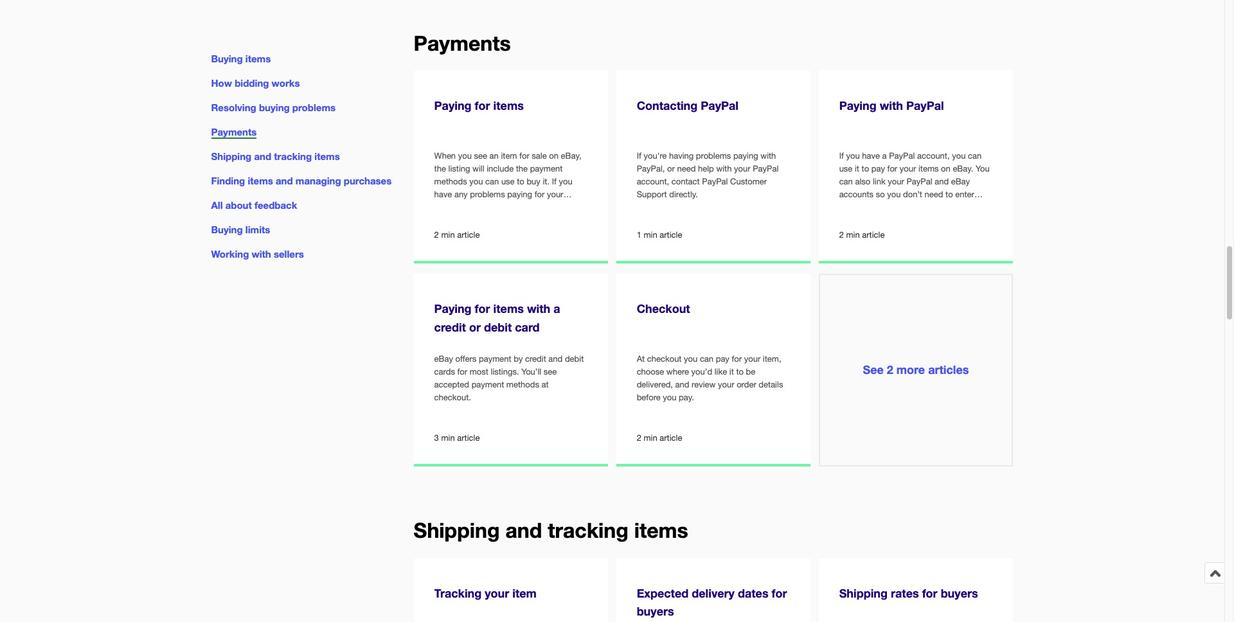 Task type: vqa. For each thing, say whether or not it's contained in the screenshot.


Task type: describe. For each thing, give the bounding box(es) containing it.
most
[[470, 367, 489, 377]]

also
[[856, 177, 871, 186]]

can down include
[[486, 177, 499, 186]]

having
[[669, 151, 694, 161]]

if for if you have a paypal account, you can use it to pay for your items on ebay. you can also link your paypal and ebay accounts so you don't need to enter your details each time you pay at checkout. 2 min article
[[840, 151, 844, 161]]

0 horizontal spatial payments
[[211, 126, 257, 138]]

where
[[667, 367, 689, 377]]

delivered,
[[637, 380, 673, 389]]

account, inside if you have a paypal account, you can use it to pay for your items on ebay. you can also link your paypal and ebay accounts so you don't need to enter your details each time you pay at checkout. 2 min article
[[918, 151, 950, 161]]

an
[[490, 151, 499, 161]]

issue.
[[434, 215, 456, 225]]

checkout. inside ebay offers payment by credit and debit cards for most listings. you'll see accepted payment methods at checkout.
[[434, 393, 471, 402]]

tracking your item
[[434, 586, 537, 600]]

need inside if you have a paypal account, you can use it to pay for your items on ebay. you can also link your paypal and ebay accounts so you don't need to enter your details each time you pay at checkout. 2 min article
[[925, 189, 944, 199]]

checkout
[[647, 354, 682, 364]]

buying limits link
[[211, 224, 270, 236]]

when you see an item for sale on ebay, the listing will include the payment methods you can use to buy it. if you have any problems paying for your items, we can help troubleshoot the issue. 2 min article
[[434, 151, 582, 240]]

dates
[[738, 586, 769, 600]]

include
[[487, 164, 514, 173]]

you up listing
[[458, 151, 472, 161]]

payments link
[[211, 126, 257, 139]]

0 horizontal spatial tracking
[[274, 151, 312, 162]]

account, inside if you're having problems paying with paypal, or need help with your paypal account, contact paypal customer support directly.
[[637, 177, 670, 186]]

all
[[211, 200, 223, 211]]

with inside paying for items with a credit or debit card
[[527, 302, 551, 316]]

shipping rates for buyers link
[[819, 559, 1014, 622]]

1 vertical spatial payment
[[479, 354, 512, 364]]

finding
[[211, 175, 245, 187]]

your right link
[[888, 177, 905, 186]]

on inside when you see an item for sale on ebay, the listing will include the payment methods you can use to buy it. if you have any problems paying for your items, we can help troubleshoot the issue. 2 min article
[[549, 151, 559, 161]]

to inside at checkout you can pay for your item, choose where you'd like it to be delivered, and review your order details before you pay.
[[737, 367, 744, 377]]

for inside if you have a paypal account, you can use it to pay for your items on ebay. you can also link your paypal and ebay accounts so you don't need to enter your details each time you pay at checkout. 2 min article
[[888, 164, 898, 173]]

you up each
[[888, 189, 901, 199]]

3 min article
[[434, 434, 480, 443]]

you left "pay."
[[663, 393, 677, 402]]

use inside when you see an item for sale on ebay, the listing will include the payment methods you can use to buy it. if you have any problems paying for your items, we can help troubleshoot the issue. 2 min article
[[502, 177, 515, 186]]

your down like
[[718, 380, 735, 389]]

your inside if you're having problems paying with paypal, or need help with your paypal account, contact paypal customer support directly.
[[734, 164, 751, 173]]

min inside if you have a paypal account, you can use it to pay for your items on ebay. you can also link your paypal and ebay accounts so you don't need to enter your details each time you pay at checkout. 2 min article
[[847, 230, 860, 240]]

you
[[976, 164, 990, 173]]

see 2 more articles
[[863, 363, 969, 377]]

resolving buying problems link
[[211, 102, 336, 113]]

details inside at checkout you can pay for your item, choose where you'd like it to be delivered, and review your order details before you pay.
[[759, 380, 783, 389]]

resolving
[[211, 102, 256, 113]]

article for contacting paypal
[[660, 230, 683, 240]]

1 vertical spatial pay
[[940, 202, 954, 212]]

customer
[[731, 177, 767, 186]]

accounts
[[840, 189, 874, 199]]

paying with paypal
[[840, 99, 944, 113]]

item inside when you see an item for sale on ebay, the listing will include the payment methods you can use to buy it. if you have any problems paying for your items, we can help troubleshoot the issue. 2 min article
[[501, 151, 517, 161]]

expected delivery dates for buyers link
[[616, 559, 811, 622]]

for inside paying for items with a credit or debit card
[[475, 302, 490, 316]]

a inside if you have a paypal account, you can use it to pay for your items on ebay. you can also link your paypal and ebay accounts so you don't need to enter your details each time you pay at checkout. 2 min article
[[883, 151, 887, 161]]

contacting paypal
[[637, 99, 739, 113]]

listing
[[449, 164, 470, 173]]

problems inside when you see an item for sale on ebay, the listing will include the payment methods you can use to buy it. if you have any problems paying for your items, we can help troubleshoot the issue. 2 min article
[[470, 189, 505, 199]]

your inside tracking your item link
[[485, 586, 509, 600]]

pay inside at checkout you can pay for your item, choose where you'd like it to be delivered, and review your order details before you pay.
[[716, 354, 730, 364]]

sale
[[532, 151, 547, 161]]

1 horizontal spatial shipping
[[414, 519, 500, 543]]

we
[[459, 202, 470, 212]]

if you have a paypal account, you can use it to pay for your items on ebay. you can also link your paypal and ebay accounts so you don't need to enter your details each time you pay at checkout. 2 min article
[[840, 151, 990, 240]]

min inside when you see an item for sale on ebay, the listing will include the payment methods you can use to buy it. if you have any problems paying for your items, we can help troubleshoot the issue. 2 min article
[[441, 230, 455, 240]]

payment for ebay,
[[530, 164, 563, 173]]

your up 'be'
[[744, 354, 761, 364]]

if for if you're having problems paying with paypal, or need help with your paypal account, contact paypal customer support directly.
[[637, 151, 642, 161]]

article for paying for items with a credit or debit card
[[457, 434, 480, 443]]

you up you'd
[[684, 354, 698, 364]]

items up all about feedback link
[[248, 175, 273, 187]]

time
[[906, 202, 922, 212]]

shipping rates for buyers
[[840, 586, 978, 600]]

3
[[434, 434, 439, 443]]

paying for paying with paypal
[[840, 99, 877, 113]]

paying for items
[[434, 99, 524, 113]]

feedback
[[255, 200, 297, 211]]

1 vertical spatial item
[[513, 586, 537, 600]]

working
[[211, 248, 249, 260]]

review
[[692, 380, 716, 389]]

accepted
[[434, 380, 469, 389]]

can right 'we'
[[473, 202, 486, 212]]

ebay.
[[953, 164, 974, 173]]

buying items
[[211, 53, 271, 64]]

about
[[226, 200, 252, 211]]

ebay,
[[561, 151, 582, 161]]

delivery
[[692, 586, 735, 600]]

need inside if you're having problems paying with paypal, or need help with your paypal account, contact paypal customer support directly.
[[677, 164, 696, 173]]

pay.
[[679, 393, 694, 402]]

support
[[637, 189, 667, 199]]

use inside if you have a paypal account, you can use it to pay for your items on ebay. you can also link your paypal and ebay accounts so you don't need to enter your details each time you pay at checkout. 2 min article
[[840, 164, 853, 173]]

tracking
[[434, 586, 482, 600]]

1 horizontal spatial pay
[[872, 164, 885, 173]]

0 horizontal spatial the
[[434, 164, 446, 173]]

1 horizontal spatial shipping and tracking items
[[414, 519, 689, 543]]

ebay offers payment by credit and debit cards for most listings. you'll see accepted payment methods at checkout.
[[434, 354, 584, 402]]

debit inside paying for items with a credit or debit card
[[484, 320, 512, 334]]

0 horizontal spatial shipping
[[211, 151, 252, 162]]

so
[[876, 189, 885, 199]]

items,
[[434, 202, 457, 212]]

buying items link
[[211, 53, 271, 64]]

at checkout you can pay for your item, choose where you'd like it to be delivered, and review your order details before you pay.
[[637, 354, 783, 402]]

contact
[[672, 177, 700, 186]]

at
[[637, 354, 645, 364]]

don't
[[904, 189, 923, 199]]

buying limits
[[211, 224, 270, 236]]

min for checkout
[[644, 434, 658, 443]]

you up the ebay.
[[952, 151, 966, 161]]

1 horizontal spatial the
[[516, 164, 528, 173]]

items inside paying for items with a credit or debit card
[[494, 302, 524, 316]]

your up don't
[[900, 164, 917, 173]]

2 down before
[[637, 434, 642, 443]]

how bidding works
[[211, 77, 300, 89]]

finding items and managing purchases
[[211, 175, 392, 187]]

if you're having problems paying with paypal, or need help with your paypal account, contact paypal customer support directly.
[[637, 151, 779, 199]]

choose
[[637, 367, 664, 377]]

purchases
[[344, 175, 392, 187]]

credit inside ebay offers payment by credit and debit cards for most listings. you'll see accepted payment methods at checkout.
[[525, 354, 546, 364]]

items up 'an'
[[494, 99, 524, 113]]

you're
[[644, 151, 667, 161]]

for inside expected delivery dates for buyers
[[772, 586, 787, 600]]

you'll
[[522, 367, 542, 377]]

you right it.
[[559, 177, 573, 186]]

article for checkout
[[660, 434, 683, 443]]

methods for listings.
[[507, 380, 539, 389]]

buying
[[259, 102, 290, 113]]

link
[[873, 177, 886, 186]]

your down accounts
[[840, 202, 856, 212]]



Task type: locate. For each thing, give the bounding box(es) containing it.
0 horizontal spatial use
[[502, 177, 515, 186]]

methods inside when you see an item for sale on ebay, the listing will include the payment methods you can use to buy it. if you have any problems paying for your items, we can help troubleshoot the issue. 2 min article
[[434, 177, 467, 186]]

a inside paying for items with a credit or debit card
[[554, 302, 560, 316]]

0 vertical spatial item
[[501, 151, 517, 161]]

credit
[[434, 320, 466, 334], [525, 354, 546, 364]]

0 vertical spatial buyers
[[941, 586, 978, 600]]

1 horizontal spatial ebay
[[952, 177, 970, 186]]

1 horizontal spatial need
[[925, 189, 944, 199]]

ebay down the ebay.
[[952, 177, 970, 186]]

1 vertical spatial help
[[488, 202, 504, 212]]

0 vertical spatial have
[[863, 151, 880, 161]]

help inside when you see an item for sale on ebay, the listing will include the payment methods you can use to buy it. if you have any problems paying for your items, we can help troubleshoot the issue. 2 min article
[[488, 202, 504, 212]]

if inside if you have a paypal account, you can use it to pay for your items on ebay. you can also link your paypal and ebay accounts so you don't need to enter your details each time you pay at checkout. 2 min article
[[840, 151, 844, 161]]

shipping down payments link
[[211, 151, 252, 162]]

ebay
[[952, 177, 970, 186], [434, 354, 453, 364]]

paying
[[734, 151, 759, 161], [508, 189, 532, 199]]

1 vertical spatial use
[[502, 177, 515, 186]]

and inside if you have a paypal account, you can use it to pay for your items on ebay. you can also link your paypal and ebay accounts so you don't need to enter your details each time you pay at checkout. 2 min article
[[935, 177, 949, 186]]

1
[[637, 230, 642, 240]]

min right 1
[[644, 230, 658, 240]]

debit left card
[[484, 320, 512, 334]]

0 horizontal spatial shipping and tracking items
[[211, 151, 340, 162]]

directly.
[[670, 189, 698, 199]]

2 horizontal spatial problems
[[696, 151, 731, 161]]

debit inside ebay offers payment by credit and debit cards for most listings. you'll see accepted payment methods at checkout.
[[565, 354, 584, 364]]

help right 'we'
[[488, 202, 504, 212]]

0 vertical spatial paying
[[734, 151, 759, 161]]

buyers inside expected delivery dates for buyers
[[637, 604, 674, 618]]

1 vertical spatial checkout.
[[434, 393, 471, 402]]

articles
[[929, 363, 969, 377]]

more
[[897, 363, 925, 377]]

2
[[434, 230, 439, 240], [840, 230, 844, 240], [887, 363, 894, 377], [637, 434, 642, 443]]

see
[[474, 151, 487, 161], [544, 367, 557, 377]]

shipping and tracking items link
[[211, 151, 340, 162]]

0 horizontal spatial or
[[469, 320, 481, 334]]

payment for for
[[472, 380, 504, 389]]

for
[[475, 99, 490, 113], [520, 151, 530, 161], [888, 164, 898, 173], [535, 189, 545, 199], [475, 302, 490, 316], [732, 354, 742, 364], [458, 367, 468, 377], [772, 586, 787, 600], [923, 586, 938, 600]]

can inside at checkout you can pay for your item, choose where you'd like it to be delivered, and review your order details before you pay.
[[700, 354, 714, 364]]

you up also
[[847, 151, 860, 161]]

1 vertical spatial it
[[730, 367, 734, 377]]

0 horizontal spatial need
[[677, 164, 696, 173]]

account, up support
[[637, 177, 670, 186]]

items up don't
[[919, 164, 939, 173]]

rates
[[891, 586, 919, 600]]

resolving buying problems
[[211, 102, 336, 113]]

item,
[[763, 354, 782, 364]]

0 horizontal spatial have
[[434, 189, 452, 199]]

buyers right the rates
[[941, 586, 978, 600]]

will
[[473, 164, 485, 173]]

if inside when you see an item for sale on ebay, the listing will include the payment methods you can use to buy it. if you have any problems paying for your items, we can help troubleshoot the issue. 2 min article
[[552, 177, 557, 186]]

2 vertical spatial payment
[[472, 380, 504, 389]]

troubleshoot
[[507, 202, 554, 212]]

it up also
[[855, 164, 860, 173]]

2 inside when you see an item for sale on ebay, the listing will include the payment methods you can use to buy it. if you have any problems paying for your items, we can help troubleshoot the issue. 2 min article
[[434, 230, 439, 240]]

0 vertical spatial it
[[855, 164, 860, 173]]

card
[[515, 320, 540, 334]]

items up card
[[494, 302, 524, 316]]

expected delivery dates for buyers
[[637, 586, 787, 618]]

when
[[434, 151, 456, 161]]

it
[[855, 164, 860, 173], [730, 367, 734, 377]]

paying inside when you see an item for sale on ebay, the listing will include the payment methods you can use to buy it. if you have any problems paying for your items, we can help troubleshoot the issue. 2 min article
[[508, 189, 532, 199]]

1 min article
[[637, 230, 683, 240]]

1 horizontal spatial buyers
[[941, 586, 978, 600]]

item
[[501, 151, 517, 161], [513, 586, 537, 600]]

or inside paying for items with a credit or debit card
[[469, 320, 481, 334]]

2 horizontal spatial if
[[840, 151, 844, 161]]

0 vertical spatial need
[[677, 164, 696, 173]]

paying for paying for items
[[434, 99, 472, 113]]

methods down listing
[[434, 177, 467, 186]]

you right "time"
[[924, 202, 938, 212]]

to up also
[[862, 164, 869, 173]]

cards
[[434, 367, 455, 377]]

0 vertical spatial account,
[[918, 151, 950, 161]]

buy
[[527, 177, 541, 186]]

1 vertical spatial details
[[759, 380, 783, 389]]

1 horizontal spatial methods
[[507, 380, 539, 389]]

0 vertical spatial at
[[956, 202, 963, 212]]

0 horizontal spatial buyers
[[637, 604, 674, 618]]

or inside if you're having problems paying with paypal, or need help with your paypal account, contact paypal customer support directly.
[[668, 164, 675, 173]]

debit
[[484, 320, 512, 334], [565, 354, 584, 364]]

1 vertical spatial shipping and tracking items
[[414, 519, 689, 543]]

shipping up tracking
[[414, 519, 500, 543]]

see
[[863, 363, 884, 377]]

min for paying for items with a credit or debit card
[[441, 434, 455, 443]]

tracking your item link
[[414, 559, 608, 622]]

see right you'll
[[544, 367, 557, 377]]

use
[[840, 164, 853, 173], [502, 177, 515, 186]]

your up customer
[[734, 164, 751, 173]]

0 horizontal spatial a
[[554, 302, 560, 316]]

your
[[734, 164, 751, 173], [900, 164, 917, 173], [888, 177, 905, 186], [547, 189, 564, 199], [840, 202, 856, 212], [744, 354, 761, 364], [718, 380, 735, 389], [485, 586, 509, 600]]

payment up listings.
[[479, 354, 512, 364]]

min for contacting paypal
[[644, 230, 658, 240]]

you'd
[[692, 367, 713, 377]]

1 vertical spatial problems
[[696, 151, 731, 161]]

0 vertical spatial a
[[883, 151, 887, 161]]

2 horizontal spatial the
[[556, 202, 568, 212]]

buying for buying limits
[[211, 224, 243, 236]]

1 vertical spatial debit
[[565, 354, 584, 364]]

at
[[956, 202, 963, 212], [542, 380, 549, 389]]

and inside ebay offers payment by credit and debit cards for most listings. you'll see accepted payment methods at checkout.
[[549, 354, 563, 364]]

on inside if you have a paypal account, you can use it to pay for your items on ebay. you can also link your paypal and ebay accounts so you don't need to enter your details each time you pay at checkout. 2 min article
[[941, 164, 951, 173]]

ebay up cards
[[434, 354, 453, 364]]

pay up link
[[872, 164, 885, 173]]

min right 3
[[441, 434, 455, 443]]

methods down you'll
[[507, 380, 539, 389]]

2 inside if you have a paypal account, you can use it to pay for your items on ebay. you can also link your paypal and ebay accounts so you don't need to enter your details each time you pay at checkout. 2 min article
[[840, 230, 844, 240]]

your down it.
[[547, 189, 564, 199]]

use up accounts
[[840, 164, 853, 173]]

enter
[[956, 189, 975, 199]]

credit inside paying for items with a credit or debit card
[[434, 320, 466, 334]]

contacting
[[637, 99, 698, 113]]

ebay inside if you have a paypal account, you can use it to pay for your items on ebay. you can also link your paypal and ebay accounts so you don't need to enter your details each time you pay at checkout. 2 min article
[[952, 177, 970, 186]]

0 horizontal spatial debit
[[484, 320, 512, 334]]

a
[[883, 151, 887, 161], [554, 302, 560, 316]]

order
[[737, 380, 757, 389]]

0 horizontal spatial pay
[[716, 354, 730, 364]]

0 vertical spatial pay
[[872, 164, 885, 173]]

see inside ebay offers payment by credit and debit cards for most listings. you'll see accepted payment methods at checkout.
[[544, 367, 557, 377]]

checkout. down accounts
[[840, 215, 876, 225]]

1 horizontal spatial it
[[855, 164, 860, 173]]

0 vertical spatial problems
[[292, 102, 336, 113]]

offers
[[456, 354, 477, 364]]

shipping and tracking items
[[211, 151, 340, 162], [414, 519, 689, 543]]

1 horizontal spatial help
[[698, 164, 714, 173]]

see inside when you see an item for sale on ebay, the listing will include the payment methods you can use to buy it. if you have any problems paying for your items, we can help troubleshoot the issue. 2 min article
[[474, 151, 487, 161]]

1 horizontal spatial checkout.
[[840, 215, 876, 225]]

payment down most
[[472, 380, 504, 389]]

1 horizontal spatial credit
[[525, 354, 546, 364]]

have up link
[[863, 151, 880, 161]]

1 vertical spatial on
[[941, 164, 951, 173]]

1 vertical spatial tracking
[[548, 519, 629, 543]]

0 vertical spatial credit
[[434, 320, 466, 334]]

if right it.
[[552, 177, 557, 186]]

paying for paying for items with a credit or debit card
[[434, 302, 472, 316]]

for inside ebay offers payment by credit and debit cards for most listings. you'll see accepted payment methods at checkout.
[[458, 367, 468, 377]]

to inside when you see an item for sale on ebay, the listing will include the payment methods you can use to buy it. if you have any problems paying for your items, we can help troubleshoot the issue. 2 min article
[[517, 177, 525, 186]]

how
[[211, 77, 232, 89]]

1 horizontal spatial paying
[[734, 151, 759, 161]]

have inside if you have a paypal account, you can use it to pay for your items on ebay. you can also link your paypal and ebay accounts so you don't need to enter your details each time you pay at checkout. 2 min article
[[863, 151, 880, 161]]

0 vertical spatial shipping
[[211, 151, 252, 162]]

1 vertical spatial buyers
[[637, 604, 674, 618]]

1 vertical spatial at
[[542, 380, 549, 389]]

0 horizontal spatial details
[[759, 380, 783, 389]]

article
[[457, 230, 480, 240], [660, 230, 683, 240], [863, 230, 885, 240], [457, 434, 480, 443], [660, 434, 683, 443]]

buyers down the "expected"
[[637, 604, 674, 618]]

0 vertical spatial ebay
[[952, 177, 970, 186]]

can up you
[[968, 151, 982, 161]]

details down so
[[858, 202, 883, 212]]

shipping
[[211, 151, 252, 162], [414, 519, 500, 543], [840, 586, 888, 600]]

pay right "time"
[[940, 202, 954, 212]]

details right order
[[759, 380, 783, 389]]

1 vertical spatial have
[[434, 189, 452, 199]]

have inside when you see an item for sale on ebay, the listing will include the payment methods you can use to buy it. if you have any problems paying for your items, we can help troubleshoot the issue. 2 min article
[[434, 189, 452, 199]]

tracking
[[274, 151, 312, 162], [548, 519, 629, 543]]

sellers
[[274, 248, 304, 260]]

pay up like
[[716, 354, 730, 364]]

bidding
[[235, 77, 269, 89]]

if up accounts
[[840, 151, 844, 161]]

have up items,
[[434, 189, 452, 199]]

items
[[246, 53, 271, 64], [494, 99, 524, 113], [315, 151, 340, 162], [919, 164, 939, 173], [248, 175, 273, 187], [494, 302, 524, 316], [634, 519, 689, 543]]

min down issue.
[[441, 230, 455, 240]]

methods inside ebay offers payment by credit and debit cards for most listings. you'll see accepted payment methods at checkout.
[[507, 380, 539, 389]]

each
[[885, 202, 903, 212]]

problems down 'works'
[[292, 102, 336, 113]]

payment inside when you see an item for sale on ebay, the listing will include the payment methods you can use to buy it. if you have any problems paying for your items, we can help troubleshoot the issue. 2 min article
[[530, 164, 563, 173]]

buying up working
[[211, 224, 243, 236]]

1 horizontal spatial payments
[[414, 31, 511, 56]]

help inside if you're having problems paying with paypal, or need help with your paypal account, contact paypal customer support directly.
[[698, 164, 714, 173]]

it inside at checkout you can pay for your item, choose where you'd like it to be delivered, and review your order details before you pay.
[[730, 367, 734, 377]]

paying inside if you're having problems paying with paypal, or need help with your paypal account, contact paypal customer support directly.
[[734, 151, 759, 161]]

checkout. inside if you have a paypal account, you can use it to pay for your items on ebay. you can also link your paypal and ebay accounts so you don't need to enter your details each time you pay at checkout. 2 min article
[[840, 215, 876, 225]]

account, up don't
[[918, 151, 950, 161]]

min
[[441, 230, 455, 240], [644, 230, 658, 240], [847, 230, 860, 240], [441, 434, 455, 443], [644, 434, 658, 443]]

and inside at checkout you can pay for your item, choose where you'd like it to be delivered, and review your order details before you pay.
[[676, 380, 690, 389]]

works
[[272, 77, 300, 89]]

0 horizontal spatial ebay
[[434, 354, 453, 364]]

2 horizontal spatial pay
[[940, 202, 954, 212]]

account,
[[918, 151, 950, 161], [637, 177, 670, 186]]

2 horizontal spatial shipping
[[840, 586, 888, 600]]

0 vertical spatial buying
[[211, 53, 243, 64]]

at inside ebay offers payment by credit and debit cards for most listings. you'll see accepted payment methods at checkout.
[[542, 380, 549, 389]]

2 buying from the top
[[211, 224, 243, 236]]

1 horizontal spatial problems
[[470, 189, 505, 199]]

1 horizontal spatial debit
[[565, 354, 584, 364]]

the
[[434, 164, 446, 173], [516, 164, 528, 173], [556, 202, 568, 212]]

1 horizontal spatial if
[[637, 151, 642, 161]]

see up will on the top left
[[474, 151, 487, 161]]

expected
[[637, 586, 689, 600]]

your inside when you see an item for sale on ebay, the listing will include the payment methods you can use to buy it. if you have any problems paying for your items, we can help troubleshoot the issue. 2 min article
[[547, 189, 564, 199]]

0 vertical spatial checkout.
[[840, 215, 876, 225]]

0 horizontal spatial see
[[474, 151, 487, 161]]

2 down accounts
[[840, 230, 844, 240]]

2 vertical spatial pay
[[716, 354, 730, 364]]

1 vertical spatial need
[[925, 189, 944, 199]]

0 vertical spatial use
[[840, 164, 853, 173]]

paying up customer
[[734, 151, 759, 161]]

items inside if you have a paypal account, you can use it to pay for your items on ebay. you can also link your paypal and ebay accounts so you don't need to enter your details each time you pay at checkout. 2 min article
[[919, 164, 939, 173]]

2 vertical spatial problems
[[470, 189, 505, 199]]

it right like
[[730, 367, 734, 377]]

details inside if you have a paypal account, you can use it to pay for your items on ebay. you can also link your paypal and ebay accounts so you don't need to enter your details each time you pay at checkout. 2 min article
[[858, 202, 883, 212]]

0 vertical spatial or
[[668, 164, 675, 173]]

debit right by
[[565, 354, 584, 364]]

on left the ebay.
[[941, 164, 951, 173]]

need right don't
[[925, 189, 944, 199]]

items up the "expected"
[[634, 519, 689, 543]]

paying inside paying for items with a credit or debit card
[[434, 302, 472, 316]]

article down each
[[863, 230, 885, 240]]

0 vertical spatial shipping and tracking items
[[211, 151, 340, 162]]

1 vertical spatial buying
[[211, 224, 243, 236]]

1 vertical spatial a
[[554, 302, 560, 316]]

0 horizontal spatial it
[[730, 367, 734, 377]]

if left you're
[[637, 151, 642, 161]]

before
[[637, 393, 661, 402]]

if inside if you're having problems paying with paypal, or need help with your paypal account, contact paypal customer support directly.
[[637, 151, 642, 161]]

checkout
[[637, 302, 690, 316]]

it inside if you have a paypal account, you can use it to pay for your items on ebay. you can also link your paypal and ebay accounts so you don't need to enter your details each time you pay at checkout. 2 min article
[[855, 164, 860, 173]]

buyers
[[941, 586, 978, 600], [637, 604, 674, 618]]

shipping left the rates
[[840, 586, 888, 600]]

1 vertical spatial paying
[[508, 189, 532, 199]]

1 horizontal spatial see
[[544, 367, 557, 377]]

2 down issue.
[[434, 230, 439, 240]]

problems up 'we'
[[470, 189, 505, 199]]

0 horizontal spatial credit
[[434, 320, 466, 334]]

1 horizontal spatial account,
[[918, 151, 950, 161]]

all about feedback
[[211, 200, 297, 211]]

0 horizontal spatial methods
[[434, 177, 467, 186]]

be
[[746, 367, 756, 377]]

ebay inside ebay offers payment by credit and debit cards for most listings. you'll see accepted payment methods at checkout.
[[434, 354, 453, 364]]

buying up the how
[[211, 53, 243, 64]]

to left 'be'
[[737, 367, 744, 377]]

at inside if you have a paypal account, you can use it to pay for your items on ebay. you can also link your paypal and ebay accounts so you don't need to enter your details each time you pay at checkout. 2 min article
[[956, 202, 963, 212]]

you down will on the top left
[[470, 177, 483, 186]]

1 vertical spatial see
[[544, 367, 557, 377]]

1 horizontal spatial use
[[840, 164, 853, 173]]

payment up it.
[[530, 164, 563, 173]]

article down 'we'
[[457, 230, 480, 240]]

0 vertical spatial payments
[[414, 31, 511, 56]]

limits
[[246, 224, 270, 236]]

paypal,
[[637, 164, 665, 173]]

how bidding works link
[[211, 77, 300, 89]]

your right tracking
[[485, 586, 509, 600]]

credit up you'll
[[525, 354, 546, 364]]

article inside when you see an item for sale on ebay, the listing will include the payment methods you can use to buy it. if you have any problems paying for your items, we can help troubleshoot the issue. 2 min article
[[457, 230, 480, 240]]

problems right 'having' on the right top
[[696, 151, 731, 161]]

working with sellers link
[[211, 248, 304, 260]]

listings.
[[491, 367, 519, 377]]

help
[[698, 164, 714, 173], [488, 202, 504, 212]]

paying
[[434, 99, 472, 113], [840, 99, 877, 113], [434, 302, 472, 316]]

can up accounts
[[840, 177, 853, 186]]

by
[[514, 354, 523, 364]]

0 vertical spatial see
[[474, 151, 487, 161]]

credit up offers
[[434, 320, 466, 334]]

buying for buying items
[[211, 53, 243, 64]]

problems inside if you're having problems paying with paypal, or need help with your paypal account, contact paypal customer support directly.
[[696, 151, 731, 161]]

0 vertical spatial payment
[[530, 164, 563, 173]]

paying up troubleshoot in the left top of the page
[[508, 189, 532, 199]]

1 vertical spatial methods
[[507, 380, 539, 389]]

use down include
[[502, 177, 515, 186]]

1 vertical spatial credit
[[525, 354, 546, 364]]

checkout.
[[840, 215, 876, 225], [434, 393, 471, 402]]

to left enter at the top of page
[[946, 189, 953, 199]]

min down accounts
[[847, 230, 860, 240]]

you
[[458, 151, 472, 161], [847, 151, 860, 161], [952, 151, 966, 161], [470, 177, 483, 186], [559, 177, 573, 186], [888, 189, 901, 199], [924, 202, 938, 212], [684, 354, 698, 364], [663, 393, 677, 402]]

it.
[[543, 177, 550, 186]]

0 vertical spatial help
[[698, 164, 714, 173]]

1 vertical spatial shipping
[[414, 519, 500, 543]]

methods for listing
[[434, 177, 467, 186]]

on right sale
[[549, 151, 559, 161]]

the right troubleshoot in the left top of the page
[[556, 202, 568, 212]]

checkout. down accepted
[[434, 393, 471, 402]]

0 vertical spatial details
[[858, 202, 883, 212]]

items up managing
[[315, 151, 340, 162]]

like
[[715, 367, 727, 377]]

2 right see
[[887, 363, 894, 377]]

help up contact in the right top of the page
[[698, 164, 714, 173]]

have
[[863, 151, 880, 161], [434, 189, 452, 199]]

need up contact in the right top of the page
[[677, 164, 696, 173]]

article down "pay."
[[660, 434, 683, 443]]

0 vertical spatial on
[[549, 151, 559, 161]]

can up you'd
[[700, 354, 714, 364]]

1 buying from the top
[[211, 53, 243, 64]]

min down before
[[644, 434, 658, 443]]

1 horizontal spatial on
[[941, 164, 951, 173]]

article right 3
[[457, 434, 480, 443]]

1 vertical spatial or
[[469, 320, 481, 334]]

to left buy
[[517, 177, 525, 186]]

the down the 'when'
[[434, 164, 446, 173]]

0 horizontal spatial on
[[549, 151, 559, 161]]

2 vertical spatial shipping
[[840, 586, 888, 600]]

or down 'having' on the right top
[[668, 164, 675, 173]]

article right 1
[[660, 230, 683, 240]]

0 horizontal spatial at
[[542, 380, 549, 389]]

1 horizontal spatial details
[[858, 202, 883, 212]]

pay
[[872, 164, 885, 173], [940, 202, 954, 212], [716, 354, 730, 364]]

the up buy
[[516, 164, 528, 173]]

for inside at checkout you can pay for your item, choose where you'd like it to be delivered, and review your order details before you pay.
[[732, 354, 742, 364]]

article inside if you have a paypal account, you can use it to pay for your items on ebay. you can also link your paypal and ebay accounts so you don't need to enter your details each time you pay at checkout. 2 min article
[[863, 230, 885, 240]]

0 vertical spatial tracking
[[274, 151, 312, 162]]

items up how bidding works link
[[246, 53, 271, 64]]

1 vertical spatial ebay
[[434, 354, 453, 364]]

0 horizontal spatial account,
[[637, 177, 670, 186]]

0 horizontal spatial checkout.
[[434, 393, 471, 402]]

or up offers
[[469, 320, 481, 334]]

all about feedback link
[[211, 200, 297, 211]]



